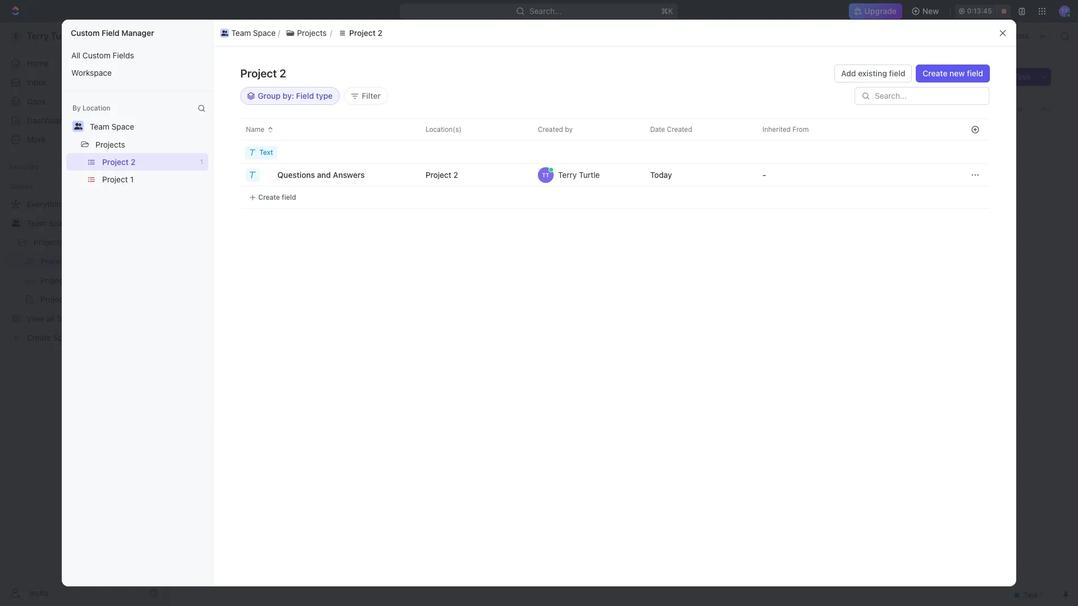 Task type: vqa. For each thing, say whether or not it's contained in the screenshot.
dialog
no



Task type: locate. For each thing, give the bounding box(es) containing it.
customize button
[[969, 101, 1026, 117]]

name
[[246, 125, 265, 134]]

projects
[[297, 28, 327, 37], [257, 31, 286, 40], [208, 42, 238, 52], [96, 140, 125, 149], [34, 238, 63, 247]]

questions
[[278, 170, 315, 180], [181, 527, 217, 536]]

by right group
[[283, 91, 292, 101]]

column header
[[214, 119, 223, 141], [214, 119, 242, 141]]

0 vertical spatial status
[[785, 125, 804, 133]]

0 vertical spatial user group image
[[221, 30, 228, 36]]

row group containing project 2
[[410, 142, 962, 209]]

1 horizontal spatial projects link
[[208, 42, 238, 52]]

1 vertical spatial team space button
[[85, 117, 139, 135]]

0 horizontal spatial create
[[258, 193, 280, 201]]

project 1
[[102, 175, 134, 184]]

0 vertical spatial hide
[[946, 104, 963, 113]]

0 vertical spatial field
[[102, 28, 120, 38]]

manager
[[122, 28, 154, 38]]

1 horizontal spatial task
[[1015, 72, 1032, 81]]

questions and answers up '1' link
[[278, 170, 365, 180]]

share
[[852, 42, 874, 52]]

1 changed status from from the top
[[754, 125, 823, 133]]

add task button down name row
[[288, 156, 336, 170]]

1 horizontal spatial field
[[296, 91, 314, 101]]

questions up '1' link
[[278, 170, 315, 180]]

⌘k
[[662, 6, 674, 16]]

2 row group from the left
[[962, 142, 990, 209]]

press space to select this row. row
[[410, 142, 962, 164], [214, 164, 410, 187], [410, 164, 962, 187], [410, 187, 962, 209]]

1 horizontal spatial create
[[923, 69, 948, 78]]

by location
[[72, 104, 111, 112]]

date created
[[651, 125, 693, 134]]

column header down board
[[214, 119, 242, 141]]

custom fields
[[160, 500, 227, 512]]

1 horizontal spatial questions and answers
[[278, 170, 365, 180]]

list containing project 2
[[62, 153, 213, 188]]

field
[[102, 28, 120, 38], [296, 91, 314, 101]]

changed status from
[[754, 125, 823, 133], [754, 170, 823, 178]]

questions down custom fields
[[181, 527, 217, 536]]

1 horizontal spatial created
[[667, 125, 693, 134]]

team space
[[232, 28, 276, 37], [90, 122, 134, 131], [27, 219, 71, 228]]

hide inside button
[[583, 131, 598, 140]]

1 horizontal spatial questions
[[278, 170, 315, 180]]

create for create field
[[258, 193, 280, 201]]

team space down spaces in the left of the page
[[27, 219, 71, 228]]

0 horizontal spatial questions and answers
[[181, 527, 266, 536]]

project inside dropdown button
[[426, 170, 452, 180]]

8686faf0v button
[[201, 276, 245, 289]]

by inside column header
[[565, 125, 573, 134]]

0 vertical spatial questions and answers
[[278, 170, 365, 180]]

team space down location
[[90, 122, 134, 131]]

0 vertical spatial answers
[[333, 170, 365, 180]]

custom inside dropdown button
[[160, 500, 197, 512]]

0 vertical spatial changed
[[755, 125, 783, 133]]

project inside button
[[102, 175, 128, 184]]

0 vertical spatial 1
[[200, 158, 203, 166]]

team space link
[[175, 29, 236, 43], [27, 215, 161, 233]]

1 vertical spatial questions
[[181, 527, 217, 536]]

0 vertical spatial changed status from
[[754, 125, 823, 133]]

and up '1' link
[[317, 170, 331, 180]]

name column header
[[242, 119, 412, 141]]

0 horizontal spatial 1
[[130, 175, 134, 184]]

1 vertical spatial task
[[317, 158, 332, 167]]

1 inside 1 button
[[262, 196, 265, 204]]

changed status from up -
[[754, 125, 823, 133]]

row
[[410, 119, 964, 141]]

1 horizontal spatial fields
[[199, 500, 227, 512]]

create field button
[[245, 191, 301, 204]]

inherited
[[763, 125, 791, 134]]

1 horizontal spatial team space
[[90, 122, 134, 131]]

fields inside dropdown button
[[199, 500, 227, 512]]

2 vertical spatial list
[[62, 153, 213, 188]]

0:13:45 button
[[956, 4, 1011, 18]]

2 vertical spatial 1
[[262, 196, 265, 204]]

0 horizontal spatial add task button
[[288, 156, 336, 170]]

team
[[232, 28, 251, 37], [189, 31, 208, 40], [90, 122, 109, 131], [27, 219, 47, 228]]

tree
[[4, 196, 163, 347]]

field inside button
[[282, 193, 296, 201]]

and up empty field
[[219, 527, 233, 536]]

add task up customize
[[998, 72, 1032, 81]]

tt
[[543, 172, 550, 178]]

project 2 inside dropdown button
[[426, 170, 458, 180]]

field right the existing
[[890, 69, 906, 78]]

changed
[[755, 125, 783, 133], [755, 170, 783, 178]]

task down name column header
[[317, 158, 332, 167]]

fields down subtasks
[[199, 500, 227, 512]]

1 vertical spatial 1
[[130, 175, 134, 184]]

1 inside project 1 button
[[130, 175, 134, 184]]

add left description
[[182, 426, 196, 436]]

hide
[[946, 104, 963, 113], [583, 131, 598, 140]]

/
[[238, 31, 240, 40], [291, 31, 294, 40], [243, 42, 245, 52]]

task sidebar navigation tab list
[[960, 68, 984, 134]]

1 vertical spatial create
[[258, 193, 280, 201]]

today
[[651, 170, 672, 180]]

team space button down location
[[85, 117, 139, 135]]

changed status from down inherited from
[[754, 170, 823, 178]]

team space inside sidebar navigation
[[27, 219, 71, 228]]

field
[[890, 69, 906, 78], [968, 69, 984, 78], [282, 193, 296, 201], [217, 556, 233, 566]]

changed left from
[[755, 125, 783, 133]]

2 vertical spatial team space
[[27, 219, 71, 228]]

field up all custom fields
[[102, 28, 120, 38]]

1 row group from the left
[[410, 142, 962, 209]]

project 1 button
[[97, 171, 208, 188]]

search
[[901, 104, 927, 113]]

customize
[[983, 104, 1023, 113]]

press space to select this row. row containing questions and answers
[[214, 164, 410, 187]]

list link
[[250, 101, 266, 117]]

gantt
[[382, 104, 402, 113]]

0 vertical spatial by
[[283, 91, 292, 101]]

from right inherited
[[806, 125, 821, 133]]

questions and answers inside custom fields element
[[181, 527, 266, 536]]

field right 1 button
[[282, 193, 296, 201]]

add existing field
[[842, 69, 906, 78]]

1 vertical spatial answers
[[235, 527, 266, 536]]

0 horizontal spatial created
[[538, 125, 564, 134]]

2 horizontal spatial 1
[[262, 196, 265, 204]]

field right :
[[296, 91, 314, 101]]

fields up workspace button
[[113, 51, 134, 60]]

row containing location(s)
[[410, 119, 964, 141]]

project 2 button
[[419, 164, 518, 186]]

hide inside dropdown button
[[946, 104, 963, 113]]

0 vertical spatial list
[[218, 26, 996, 40]]

fields inside button
[[113, 51, 134, 60]]

type
[[316, 91, 333, 101]]

team space button up projects / project 2 at the top of page
[[218, 26, 278, 40]]

share button
[[846, 38, 881, 56]]

user group image up projects / project 2 at the top of page
[[221, 30, 228, 36]]

answers inside custom fields element
[[235, 527, 266, 536]]

1 vertical spatial team space link
[[27, 215, 161, 233]]

0 horizontal spatial /
[[238, 31, 240, 40]]

1 horizontal spatial answers
[[333, 170, 365, 180]]

hide right created by
[[583, 131, 598, 140]]

create inside button
[[258, 193, 280, 201]]

field right new
[[968, 69, 984, 78]]

-
[[763, 170, 767, 180]]

inherited from column header
[[747, 119, 862, 141]]

projects inside list
[[297, 28, 327, 37]]

grid
[[214, 119, 990, 578]]

1 vertical spatial by
[[565, 125, 573, 134]]

1 horizontal spatial team space link
[[175, 29, 236, 43]]

1 vertical spatial field
[[296, 91, 314, 101]]

1 vertical spatial list
[[62, 47, 213, 81]]

1 horizontal spatial user group image
[[221, 30, 228, 36]]

created left on
[[783, 43, 808, 51]]

0 vertical spatial from
[[806, 125, 821, 133]]

2 horizontal spatial team space
[[232, 28, 276, 37]]

tree inside sidebar navigation
[[4, 196, 163, 347]]

2 horizontal spatial /
[[291, 31, 294, 40]]

2 vertical spatial custom
[[160, 500, 197, 512]]

questions and answers inside 'button'
[[278, 170, 365, 180]]

0 horizontal spatial answers
[[235, 527, 266, 536]]

0 horizontal spatial by
[[283, 91, 292, 101]]

1 vertical spatial projects button
[[90, 135, 130, 153]]

0 horizontal spatial fields
[[113, 51, 134, 60]]

team inside list
[[232, 28, 251, 37]]

project
[[349, 28, 376, 37], [310, 31, 336, 40], [249, 42, 275, 52], [195, 67, 245, 85], [241, 67, 277, 80], [102, 157, 129, 167], [426, 170, 452, 180], [102, 175, 128, 184]]

cell inside questions and answers row group
[[214, 164, 242, 187]]

add task button
[[991, 68, 1038, 86], [288, 156, 336, 170]]

board link
[[207, 101, 232, 117]]

0 vertical spatial team space
[[232, 28, 276, 37]]

cell
[[410, 142, 523, 164], [523, 142, 635, 164], [635, 142, 747, 164], [747, 142, 860, 164], [860, 142, 962, 164], [962, 142, 990, 164], [214, 164, 242, 187], [860, 164, 962, 187], [410, 187, 523, 209], [523, 187, 635, 209], [635, 187, 747, 209], [747, 187, 860, 209], [860, 187, 962, 209], [962, 187, 990, 209]]

1 vertical spatial team space
[[90, 122, 134, 131]]

press space to select this row. row inside questions and answers row group
[[214, 164, 410, 187]]

team space /
[[189, 31, 240, 40]]

task sidebar content section
[[719, 61, 955, 579]]

1 horizontal spatial 1
[[200, 158, 203, 166]]

empty
[[192, 556, 215, 566]]

create for create new field
[[923, 69, 948, 78]]

questions inside 'button'
[[278, 170, 315, 180]]

press space to select this row. row containing project 2
[[410, 164, 962, 187]]

inherited from
[[763, 125, 809, 134]]

:
[[292, 91, 294, 101]]

list containing all custom fields
[[62, 47, 213, 81]]

0 horizontal spatial and
[[219, 527, 233, 536]]

date created column header
[[635, 119, 750, 141]]

1 vertical spatial questions and answers
[[181, 527, 266, 536]]

create
[[923, 69, 948, 78], [258, 193, 280, 201]]

0 vertical spatial team space link
[[175, 29, 236, 43]]

task up customize
[[1015, 72, 1032, 81]]

0 vertical spatial custom
[[71, 28, 100, 38]]

user group image
[[221, 30, 228, 36], [12, 220, 20, 227]]

2 horizontal spatial created
[[783, 43, 808, 51]]

hide down search... text field
[[946, 104, 963, 113]]

table
[[341, 104, 361, 113]]

0 horizontal spatial questions
[[181, 527, 217, 536]]

1 vertical spatial hide
[[583, 131, 598, 140]]

created right "date"
[[667, 125, 693, 134]]

1 vertical spatial custom
[[83, 51, 111, 60]]

2 changed from the top
[[755, 170, 783, 178]]

0 horizontal spatial user group image
[[12, 220, 20, 227]]

2 inside project 2 button
[[378, 28, 383, 37]]

add existing field button
[[835, 65, 913, 83]]

row group
[[410, 142, 962, 209], [962, 142, 990, 209]]

add task button up customize
[[991, 68, 1038, 86]]

1 vertical spatial status
[[785, 170, 804, 178]]

project 2
[[349, 28, 383, 37], [310, 31, 343, 40], [195, 67, 262, 85], [241, 67, 286, 80], [102, 157, 136, 167], [426, 170, 458, 180]]

add inside 'button'
[[842, 69, 857, 78]]

0 vertical spatial add task
[[998, 72, 1032, 81]]

1 horizontal spatial project 2 link
[[296, 29, 346, 43]]

to do
[[208, 266, 230, 274]]

favorites button
[[4, 161, 43, 174]]

1 from from the top
[[806, 125, 821, 133]]

0 horizontal spatial projects link
[[34, 234, 131, 252]]

1 horizontal spatial projects button
[[280, 26, 333, 40]]

text
[[260, 148, 273, 156]]

1 horizontal spatial hide
[[946, 104, 963, 113]]

create left new
[[923, 69, 948, 78]]

from
[[806, 125, 821, 133], [806, 170, 821, 178]]

space
[[253, 28, 276, 37], [210, 31, 233, 40], [112, 122, 134, 131], [49, 219, 71, 228]]

1 vertical spatial from
[[806, 170, 821, 178]]

field right empty
[[217, 556, 233, 566]]

terry
[[559, 170, 577, 180]]

docs link
[[4, 93, 163, 111]]

user group image inside team space button
[[221, 30, 228, 36]]

1 vertical spatial user group image
[[12, 220, 20, 227]]

0 vertical spatial and
[[317, 170, 331, 180]]

0 horizontal spatial team space
[[27, 219, 71, 228]]

changed down inherited
[[755, 170, 783, 178]]

space inside team space link
[[49, 219, 71, 228]]

location
[[83, 104, 111, 112]]

1 vertical spatial and
[[219, 527, 233, 536]]

0 vertical spatial fields
[[113, 51, 134, 60]]

by
[[283, 91, 292, 101], [565, 125, 573, 134]]

1 horizontal spatial team space button
[[218, 26, 278, 40]]

user group image down spaces in the left of the page
[[12, 220, 20, 227]]

create new field button
[[917, 65, 991, 83]]

questions and answers button
[[276, 166, 372, 184]]

and inside custom fields element
[[219, 527, 233, 536]]

1 horizontal spatial add task button
[[991, 68, 1038, 86]]

by left hide button
[[565, 125, 573, 134]]

location(s) column header
[[410, 119, 525, 141]]

project 2 link
[[296, 29, 346, 43], [249, 42, 282, 52]]

0 vertical spatial create
[[923, 69, 948, 78]]

1 vertical spatial fields
[[199, 500, 227, 512]]

1 horizontal spatial by
[[565, 125, 573, 134]]

1 horizontal spatial and
[[317, 170, 331, 180]]

workspace
[[71, 68, 112, 78]]

created for created by
[[538, 125, 564, 134]]

1 vertical spatial add task
[[302, 158, 332, 167]]

create inside button
[[923, 69, 948, 78]]

created left hide button
[[538, 125, 564, 134]]

fields
[[113, 51, 134, 60], [199, 500, 227, 512]]

tree containing team space
[[4, 196, 163, 347]]

automations button
[[977, 28, 1035, 44]]

empty field
[[192, 556, 233, 566]]

custom inside button
[[83, 51, 111, 60]]

home
[[27, 58, 48, 68]]

1 vertical spatial changed
[[755, 170, 783, 178]]

questions and answers up empty field
[[181, 527, 266, 536]]

1
[[200, 158, 203, 166], [130, 175, 134, 184], [262, 196, 265, 204]]

add task down name row
[[302, 158, 332, 167]]

1 vertical spatial changed status from
[[754, 170, 823, 178]]

add task
[[998, 72, 1032, 81], [302, 158, 332, 167]]

Search... text field
[[875, 92, 983, 101]]

create down text
[[258, 193, 280, 201]]

team space up projects / project 2 at the top of page
[[232, 28, 276, 37]]

0 horizontal spatial projects button
[[90, 135, 130, 153]]

from down 'inherited from' column header
[[806, 170, 821, 178]]

add left the existing
[[842, 69, 857, 78]]

1 status from the top
[[785, 125, 804, 133]]

list
[[218, 26, 996, 40], [62, 47, 213, 81], [62, 153, 213, 188]]

0 vertical spatial questions
[[278, 170, 315, 180]]

and
[[317, 170, 331, 180], [219, 527, 233, 536]]

Search tasks... text field
[[939, 128, 1051, 144]]

0:13:45
[[968, 7, 993, 15]]



Task type: describe. For each thing, give the bounding box(es) containing it.
team space for left team space link
[[27, 219, 71, 228]]

0 horizontal spatial add task
[[302, 158, 332, 167]]

gantt link
[[379, 101, 402, 117]]

hide button
[[932, 101, 966, 117]]

calendar link
[[284, 101, 320, 117]]

table link
[[339, 101, 361, 117]]

text button
[[245, 146, 278, 159]]

add down name row
[[302, 158, 315, 167]]

field inside 'button'
[[890, 69, 906, 78]]

0 horizontal spatial field
[[102, 28, 120, 38]]

1 button
[[252, 194, 267, 206]]

inbox
[[27, 78, 47, 87]]

on
[[810, 43, 818, 51]]

create field
[[258, 193, 296, 201]]

progress
[[217, 158, 254, 167]]

8686faf0v
[[206, 278, 240, 287]]

dashboards link
[[4, 112, 163, 130]]

hide for hide dropdown button
[[946, 104, 963, 113]]

created by column header
[[523, 119, 637, 141]]

1 changed from the top
[[755, 125, 783, 133]]

group
[[258, 91, 281, 101]]

filter button
[[345, 87, 388, 105]]

calendar
[[287, 104, 320, 113]]

grid containing questions and answers
[[214, 119, 990, 578]]

0 vertical spatial team space button
[[218, 26, 278, 40]]

add inside button
[[182, 426, 196, 436]]

1 vertical spatial add task button
[[288, 156, 336, 170]]

new
[[923, 6, 940, 16]]

project inside button
[[349, 28, 376, 37]]

group by : field type
[[258, 91, 333, 101]]

to
[[208, 266, 218, 274]]

by for created
[[565, 125, 573, 134]]

hide button
[[579, 129, 603, 143]]

1 horizontal spatial /
[[243, 42, 245, 52]]

created on nov 17
[[783, 43, 841, 51]]

hide for hide button
[[583, 131, 598, 140]]

docs
[[27, 97, 46, 106]]

custom fields element
[[160, 520, 643, 570]]

2 status from the top
[[785, 170, 804, 178]]

0 horizontal spatial project 2 link
[[249, 42, 282, 52]]

inbox link
[[4, 74, 163, 92]]

subtasks
[[209, 467, 247, 477]]

questions inside custom fields element
[[181, 527, 217, 536]]

1 horizontal spatial add task
[[998, 72, 1032, 81]]

home link
[[4, 55, 163, 72]]

search button
[[886, 101, 930, 117]]

add description
[[182, 426, 239, 436]]

user group image inside sidebar navigation
[[12, 220, 20, 227]]

create new field
[[923, 69, 984, 78]]

empty field button
[[160, 552, 240, 570]]

17
[[834, 43, 841, 51]]

from
[[793, 125, 809, 134]]

nov
[[820, 43, 832, 51]]

0 vertical spatial projects button
[[280, 26, 333, 40]]

0 vertical spatial task
[[1015, 72, 1032, 81]]

2 inside project 2 dropdown button
[[454, 170, 458, 180]]

0 horizontal spatial team space button
[[85, 117, 139, 135]]

0 horizontal spatial task
[[317, 158, 332, 167]]

sidebar navigation
[[0, 22, 168, 607]]

list containing team space
[[218, 26, 996, 40]]

existing
[[859, 69, 888, 78]]

by for group
[[283, 91, 292, 101]]

column header down 'board' 'link'
[[214, 119, 223, 141]]

do
[[220, 266, 230, 274]]

automations
[[982, 31, 1029, 40]]

list
[[252, 104, 266, 113]]

name row
[[214, 119, 412, 141]]

project 2 inside button
[[349, 28, 383, 37]]

by
[[72, 104, 81, 112]]

assignees button
[[454, 129, 507, 143]]

dashboards
[[27, 116, 71, 125]]

add up customize
[[998, 72, 1013, 81]]

terry turtle
[[559, 170, 600, 180]]

filter
[[362, 91, 381, 101]]

2 horizontal spatial projects link
[[243, 29, 289, 43]]

date
[[651, 125, 666, 134]]

space inside list
[[253, 28, 276, 37]]

subtasks button
[[204, 462, 252, 482]]

favorites
[[9, 163, 39, 171]]

custom fields button
[[160, 493, 643, 520]]

Edit task name text field
[[160, 300, 643, 321]]

spaces
[[9, 182, 33, 190]]

custom for custom fields
[[160, 500, 197, 512]]

search...
[[530, 6, 562, 16]]

project 2 button
[[333, 26, 388, 40]]

location(s)
[[426, 125, 462, 134]]

team inside team space link
[[27, 219, 47, 228]]

description
[[198, 426, 239, 436]]

team space for team space button to the left
[[90, 122, 134, 131]]

questions and answers row group
[[214, 142, 438, 209]]

board
[[210, 104, 232, 113]]

answers inside questions and answers 'button'
[[333, 170, 365, 180]]

assignees
[[468, 131, 502, 140]]

add description button
[[164, 423, 639, 441]]

upgrade
[[865, 6, 897, 16]]

turtle
[[579, 170, 600, 180]]

invite
[[29, 589, 49, 598]]

2 changed status from from the top
[[754, 170, 823, 178]]

2 from from the top
[[806, 170, 821, 178]]

all custom fields
[[71, 51, 134, 60]]

0 horizontal spatial team space link
[[27, 215, 161, 233]]

0 vertical spatial add task button
[[991, 68, 1038, 86]]

custom field manager
[[71, 28, 154, 38]]

1 link
[[226, 192, 389, 208]]

workspace button
[[66, 64, 208, 81]]

upgrade link
[[849, 3, 903, 19]]

created for created on nov 17
[[783, 43, 808, 51]]

custom for custom field manager
[[71, 28, 100, 38]]

and inside questions and answers 'button'
[[317, 170, 331, 180]]

projects inside sidebar navigation
[[34, 238, 63, 247]]

all custom fields button
[[66, 47, 208, 64]]

created by
[[538, 125, 573, 134]]

in progress
[[208, 158, 254, 167]]

new button
[[907, 2, 946, 20]]

in
[[208, 158, 215, 167]]



